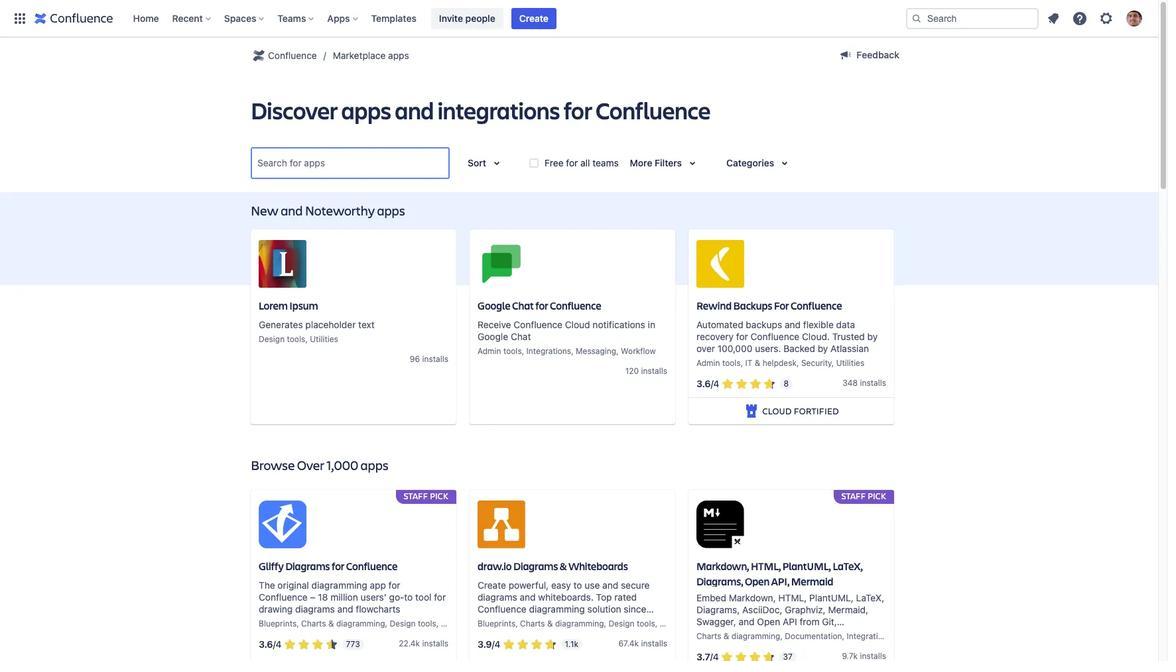 Task type: locate. For each thing, give the bounding box(es) containing it.
confluence up users. at the bottom right of page
[[751, 331, 800, 342]]

0 horizontal spatial utilities
[[310, 334, 338, 344]]

2 diagrams from the left
[[514, 559, 558, 573]]

1 horizontal spatial 3.6
[[697, 378, 711, 390]]

gliffy diagrams for confluence
[[259, 559, 398, 573]]

top
[[596, 592, 612, 603]]

0 horizontal spatial 4
[[276, 639, 282, 650]]

0 vertical spatial google
[[478, 299, 511, 313]]

1 vertical spatial utilities
[[836, 358, 865, 368]]

home
[[133, 12, 159, 24]]

2 blueprints from the left
[[478, 619, 516, 629]]

cloud fortified
[[763, 404, 839, 417]]

tools down "receive"
[[504, 346, 522, 356]]

0 vertical spatial to
[[574, 580, 582, 591]]

3.6 / 4 for rewind
[[697, 378, 720, 390]]

348
[[843, 378, 858, 388]]

3.6 / 4 down over
[[697, 378, 720, 390]]

tools down since
[[637, 619, 655, 629]]

by right trusted
[[868, 331, 878, 342]]

staff pick for markdown, html, plantuml, latex, diagrams, open api, mermaid
[[842, 490, 886, 502]]

4 down over
[[714, 378, 720, 390]]

1 vertical spatial diagrams,
[[697, 604, 740, 616]]

4 for draw.io
[[495, 639, 501, 650]]

0 horizontal spatial staff pick
[[404, 490, 449, 502]]

4 for rewind
[[714, 378, 720, 390]]

diagrams, inside 'embed markdown, html, plantuml, latex, diagrams, asciidoc, graphviz, mermaid, swagger, and open api from git, attachments or text'
[[697, 604, 740, 616]]

design down generates
[[259, 334, 285, 344]]

1 vertical spatial to
[[404, 592, 413, 603]]

tools down 100,000
[[723, 358, 741, 368]]

rewind backups for confluence image
[[697, 240, 744, 288]]

integrations up 9.7k install s
[[847, 632, 892, 642]]

design inside generates placeholder text design tools , utilities
[[259, 334, 285, 344]]

1 vertical spatial diagrams
[[295, 604, 335, 615]]

install for rewind backups for confluence
[[860, 378, 882, 388]]

1 vertical spatial google
[[478, 331, 508, 342]]

cloud
[[763, 404, 792, 417]]

1 staff pick from the left
[[404, 490, 449, 502]]

1 vertical spatial chat
[[511, 331, 531, 342]]

install right '120'
[[641, 366, 663, 376]]

plantuml, inside 'embed markdown, html, plantuml, latex, diagrams, asciidoc, graphviz, mermaid, swagger, and open api from git, attachments or text'
[[810, 592, 854, 604]]

install for markdown, html, plantuml, latex, diagrams, open api, mermaid
[[860, 651, 882, 661]]

1 diagrams, from the top
[[697, 574, 744, 588]]

markdown, inside the markdown, html, plantuml, latex, diagrams, open api, mermaid
[[697, 559, 749, 573]]

help icon image
[[1072, 10, 1088, 26]]

confluence
[[268, 50, 317, 61], [596, 94, 711, 126], [550, 299, 602, 313], [791, 299, 842, 313], [514, 319, 563, 330], [751, 331, 800, 342], [346, 559, 398, 573], [259, 592, 308, 603], [478, 604, 527, 615]]

3.6 / 4
[[697, 378, 720, 390], [259, 639, 282, 650]]

automated
[[697, 319, 744, 330]]

2013
[[478, 616, 499, 627]]

s right 9.7k
[[882, 651, 886, 661]]

banner containing home
[[0, 0, 1159, 37]]

, up 9.7k
[[842, 632, 845, 642]]

, down placeholder
[[305, 334, 308, 344]]

google
[[478, 299, 511, 313], [478, 331, 508, 342]]

1 pick from the left
[[430, 490, 449, 502]]

1 horizontal spatial design
[[390, 619, 416, 629]]

context icon image
[[251, 48, 267, 64], [251, 48, 267, 64]]

, down google chat for confluence
[[522, 346, 524, 356]]

open inside 'embed markdown, html, plantuml, latex, diagrams, asciidoc, graphviz, mermaid, swagger, and open api from git, attachments or text'
[[757, 616, 781, 628]]

s for draw.io diagrams & whiteboards
[[663, 639, 668, 649]]

install right 22.4k
[[422, 639, 444, 649]]

confluence down google chat for confluence
[[514, 319, 563, 330]]

diagrams up original
[[285, 559, 330, 573]]

for up 100,000
[[736, 331, 748, 342]]

0 vertical spatial diagrams,
[[697, 574, 744, 588]]

s for rewind backups for confluence
[[882, 378, 886, 388]]

9.7k install s
[[842, 651, 886, 661]]

to left use
[[574, 580, 582, 591]]

blueprints inside the original diagramming app for confluence – 18 million users' go-to tool for drawing diagrams and flowcharts blueprints , charts & diagramming , design tools , macros
[[259, 619, 297, 629]]

diagrams, up embed
[[697, 574, 744, 588]]

/ down drawing
[[273, 639, 276, 650]]

admin down over
[[697, 358, 720, 368]]

0 horizontal spatial design
[[259, 334, 285, 344]]

utilities down atlassian
[[836, 358, 865, 368]]

plantuml, up mermaid,
[[810, 592, 854, 604]]

1 horizontal spatial 4
[[495, 639, 501, 650]]

staff pick for gliffy diagrams for confluence
[[404, 490, 449, 502]]

diagrams up 2013
[[478, 592, 517, 603]]

1 vertical spatial by
[[818, 343, 828, 354]]

users.
[[755, 343, 781, 354]]

1 vertical spatial 3.6
[[259, 639, 273, 650]]

0 vertical spatial text
[[358, 319, 375, 330]]

text right or
[[765, 628, 781, 640]]

0 horizontal spatial blueprints
[[259, 619, 297, 629]]

1 horizontal spatial staff pick
[[842, 490, 886, 502]]

trusted
[[833, 331, 865, 342]]

latex, up "mermaid"
[[833, 559, 863, 573]]

2 horizontal spatial 4
[[714, 378, 720, 390]]

diagramming down asciidoc,
[[732, 632, 781, 642]]

confluence up flexible
[[791, 299, 842, 313]]

s
[[444, 354, 449, 364], [663, 366, 668, 376], [882, 378, 886, 388], [444, 639, 449, 649], [663, 639, 668, 649], [882, 651, 886, 661]]

and
[[395, 94, 434, 126], [281, 202, 303, 220], [785, 319, 801, 330], [603, 580, 619, 591], [520, 592, 536, 603], [337, 604, 353, 615], [739, 616, 755, 628]]

1 vertical spatial create
[[478, 580, 506, 591]]

in
[[648, 319, 656, 330]]

1 horizontal spatial text
[[765, 628, 781, 640]]

over
[[297, 456, 324, 474]]

create inside create powerful, easy to use and secure diagrams and whiteboards. top rated confluence diagramming solution since 2013
[[478, 580, 506, 591]]

create right people
[[519, 12, 549, 24]]

4 right 3.9
[[495, 639, 501, 650]]

1 vertical spatial open
[[757, 616, 781, 628]]

from
[[800, 616, 820, 628]]

diagrams up powerful,
[[514, 559, 558, 573]]

chat
[[512, 299, 534, 313], [511, 331, 531, 342]]

1 horizontal spatial /
[[492, 639, 495, 650]]

text inside 'embed markdown, html, plantuml, latex, diagrams, asciidoc, graphviz, mermaid, swagger, and open api from git, attachments or text'
[[765, 628, 781, 640]]

1 macros from the left
[[441, 619, 469, 629]]

1 horizontal spatial to
[[574, 580, 582, 591]]

install right 348
[[860, 378, 882, 388]]

browse
[[251, 456, 295, 474]]

chat down google chat for confluence image
[[512, 299, 534, 313]]

integrations
[[527, 346, 571, 356], [847, 632, 892, 642]]

1 vertical spatial admin
[[697, 358, 720, 368]]

html, inside 'embed markdown, html, plantuml, latex, diagrams, asciidoc, graphviz, mermaid, swagger, and open api from git, attachments or text'
[[779, 592, 807, 604]]

blueprints up '3.9 / 4' at the left bottom of the page
[[478, 619, 516, 629]]

1 horizontal spatial diagrams
[[514, 559, 558, 573]]

text right placeholder
[[358, 319, 375, 330]]

s right 96
[[444, 354, 449, 364]]

staff
[[404, 490, 428, 502], [842, 490, 866, 502]]

open down asciidoc,
[[757, 616, 781, 628]]

/ for gliffy
[[273, 639, 276, 650]]

diagramming up million at the left of page
[[312, 580, 367, 591]]

/ down over
[[711, 378, 714, 390]]

diagrams
[[478, 592, 517, 603], [295, 604, 335, 615]]

install right 9.7k
[[860, 651, 882, 661]]

your profile and preferences image
[[1127, 10, 1143, 26]]

confluence up 2013
[[478, 604, 527, 615]]

plantuml,
[[783, 559, 831, 573], [810, 592, 854, 604]]

2 staff pick from the left
[[842, 490, 886, 502]]

notifications
[[593, 319, 646, 330]]

charts down powerful,
[[520, 619, 545, 629]]

& down million at the left of page
[[328, 619, 334, 629]]

teams button
[[274, 8, 319, 29]]

confluence up app in the bottom of the page
[[346, 559, 398, 573]]

to
[[574, 580, 582, 591], [404, 592, 413, 603]]

1 vertical spatial 3.6 / 4
[[259, 639, 282, 650]]

1 vertical spatial html,
[[779, 592, 807, 604]]

admin inside automated backups and flexible data recovery for confluence cloud. trusted by over 100,000 users. backed by atlassian admin tools , it & helpdesk , security , utilities
[[697, 358, 720, 368]]

1 staff from the left
[[404, 490, 428, 502]]

documentation
[[785, 632, 842, 642]]

0 vertical spatial create
[[519, 12, 549, 24]]

rewind backups for confluence
[[697, 299, 842, 313]]

recovery
[[697, 331, 734, 342]]

integrations down cloud
[[527, 346, 571, 356]]

html,
[[751, 559, 781, 573], [779, 592, 807, 604]]

create for create powerful, easy to use and secure diagrams and whiteboards. top rated confluence diagramming solution since 2013
[[478, 580, 506, 591]]

s for gliffy diagrams for confluence
[[444, 639, 449, 649]]

asciidoc,
[[743, 604, 783, 616]]

0 horizontal spatial /
[[273, 639, 276, 650]]

2 horizontal spatial /
[[711, 378, 714, 390]]

create inside global element
[[519, 12, 549, 24]]

1 vertical spatial text
[[765, 628, 781, 640]]

pick for latex,
[[868, 490, 886, 502]]

to left tool
[[404, 592, 413, 603]]

utilities
[[310, 334, 338, 344], [836, 358, 865, 368]]

confluence up drawing
[[259, 592, 308, 603]]

0 vertical spatial utilities
[[310, 334, 338, 344]]

0 vertical spatial admin
[[478, 346, 501, 356]]

9.7k
[[842, 651, 858, 661]]

0 horizontal spatial diagrams
[[285, 559, 330, 573]]

0 horizontal spatial integrations
[[527, 346, 571, 356]]

admin down "receive"
[[478, 346, 501, 356]]

tool
[[415, 592, 432, 603]]

1 horizontal spatial diagrams
[[478, 592, 517, 603]]

2 pick from the left
[[868, 490, 886, 502]]

0 vertical spatial markdown,
[[697, 559, 749, 573]]

diagrams for &
[[514, 559, 558, 573]]

lorem ipsum
[[259, 299, 318, 313]]

0 horizontal spatial pick
[[430, 490, 449, 502]]

confluence image
[[35, 10, 113, 26], [35, 10, 113, 26]]

for up million at the left of page
[[332, 559, 345, 573]]

1 horizontal spatial create
[[519, 12, 549, 24]]

sort
[[468, 157, 486, 169]]

banner
[[0, 0, 1159, 37]]

chat down "receive"
[[511, 331, 531, 342]]

1 horizontal spatial utilities
[[836, 358, 865, 368]]

1 vertical spatial plantuml,
[[810, 592, 854, 604]]

0 vertical spatial by
[[868, 331, 878, 342]]

latex, inside 'embed markdown, html, plantuml, latex, diagrams, asciidoc, graphviz, mermaid, swagger, and open api from git, attachments or text'
[[856, 592, 885, 604]]

templates
[[371, 12, 417, 24]]

and inside automated backups and flexible data recovery for confluence cloud. trusted by over 100,000 users. backed by atlassian admin tools , it & helpdesk , security , utilities
[[785, 319, 801, 330]]

home link
[[129, 8, 163, 29]]

diagrams for for
[[285, 559, 330, 573]]

to inside the original diagramming app for confluence – 18 million users' go-to tool for drawing diagrams and flowcharts blueprints , charts & diagramming , design tools , macros
[[404, 592, 413, 603]]

& right it
[[755, 358, 761, 368]]

1 horizontal spatial integrations
[[847, 632, 892, 642]]

0 horizontal spatial create
[[478, 580, 506, 591]]

by down cloud.
[[818, 343, 828, 354]]

0 vertical spatial integrations
[[527, 346, 571, 356]]

charts down the swagger,
[[697, 632, 722, 642]]

s right 67.4k in the right bottom of the page
[[663, 639, 668, 649]]

22.4k install s
[[399, 639, 449, 649]]

1 vertical spatial markdown,
[[729, 592, 776, 604]]

Search for apps field
[[253, 151, 447, 175]]

8
[[784, 379, 789, 389]]

utilities inside generates placeholder text design tools , utilities
[[310, 334, 338, 344]]

diagrams, up the swagger,
[[697, 604, 740, 616]]

diagrams down the –
[[295, 604, 335, 615]]

2 diagrams, from the top
[[697, 604, 740, 616]]

new and noteworthy apps
[[251, 202, 405, 220]]

google down "receive"
[[478, 331, 508, 342]]

generates placeholder text design tools , utilities
[[259, 319, 375, 344]]

4
[[714, 378, 720, 390], [276, 639, 282, 650], [495, 639, 501, 650]]

flowcharts
[[356, 604, 400, 615]]

confluence up cloud
[[550, 299, 602, 313]]

diagramming up 1.1k in the left bottom of the page
[[555, 619, 604, 629]]

0 vertical spatial 3.6
[[697, 378, 711, 390]]

blueprints
[[259, 619, 297, 629], [478, 619, 516, 629]]

1 diagrams from the left
[[285, 559, 330, 573]]

773
[[346, 640, 360, 650]]

invite people button
[[431, 8, 503, 29]]

placeholder
[[305, 319, 356, 330]]

markdown,
[[697, 559, 749, 573], [729, 592, 776, 604]]

3.6 for rewind
[[697, 378, 711, 390]]

&
[[755, 358, 761, 368], [560, 559, 567, 573], [328, 619, 334, 629], [547, 619, 553, 629], [724, 632, 729, 642]]

secure
[[621, 580, 650, 591]]

0 vertical spatial latex,
[[833, 559, 863, 573]]

0 horizontal spatial charts
[[301, 619, 326, 629]]

diagrams, inside the markdown, html, plantuml, latex, diagrams, open api, mermaid
[[697, 574, 744, 588]]

staff for latex,
[[842, 490, 866, 502]]

, left messaging
[[571, 346, 574, 356]]

1 horizontal spatial admin
[[697, 358, 720, 368]]

& down the swagger,
[[724, 632, 729, 642]]

diagrams inside create powerful, easy to use and secure diagrams and whiteboards. top rated confluence diagramming solution since 2013
[[478, 592, 517, 603]]

new
[[251, 202, 279, 220]]

0 horizontal spatial admin
[[478, 346, 501, 356]]

install right 96
[[422, 354, 444, 364]]

0 horizontal spatial to
[[404, 592, 413, 603]]

plantuml, up "mermaid"
[[783, 559, 831, 573]]

0 horizontal spatial macros
[[441, 619, 469, 629]]

html, up graphviz,
[[779, 592, 807, 604]]

install
[[422, 354, 444, 364], [641, 366, 663, 376], [860, 378, 882, 388], [422, 639, 444, 649], [641, 639, 663, 649], [860, 651, 882, 661]]

macros up 67.4k install s
[[660, 619, 688, 629]]

3.6 down drawing
[[259, 639, 273, 650]]

1 blueprints from the left
[[259, 619, 297, 629]]

/ down 2013
[[492, 639, 495, 650]]

0 horizontal spatial 3.6 / 4
[[259, 639, 282, 650]]

for up go-
[[389, 580, 401, 591]]

charts inside the original diagramming app for confluence – 18 million users' go-to tool for drawing diagrams and flowcharts blueprints , charts & diagramming , design tools , macros
[[301, 619, 326, 629]]

1 horizontal spatial macros
[[660, 619, 688, 629]]

latex, up mermaid,
[[856, 592, 885, 604]]

s right 348
[[882, 378, 886, 388]]

1 horizontal spatial blueprints
[[478, 619, 516, 629]]

million
[[331, 592, 358, 603]]

for
[[774, 299, 789, 313]]

0 vertical spatial diagrams
[[478, 592, 517, 603]]

rewind
[[697, 299, 732, 313]]

, inside generates placeholder text design tools , utilities
[[305, 334, 308, 344]]

text
[[358, 319, 375, 330], [765, 628, 781, 640]]

html, inside the markdown, html, plantuml, latex, diagrams, open api, mermaid
[[751, 559, 781, 573]]

diagramming down whiteboards.
[[529, 604, 585, 615]]

1 horizontal spatial staff
[[842, 490, 866, 502]]

open
[[745, 574, 770, 588], [757, 616, 781, 628]]

1 horizontal spatial pick
[[868, 490, 886, 502]]

for up receive confluence cloud notifications in google chat admin tools , integrations , messaging , workflow
[[536, 299, 548, 313]]

0 horizontal spatial diagrams
[[295, 604, 335, 615]]

plantuml, inside the markdown, html, plantuml, latex, diagrams, open api, mermaid
[[783, 559, 831, 573]]

helpdesk
[[763, 358, 797, 368]]

2 horizontal spatial design
[[609, 619, 635, 629]]

1 horizontal spatial 3.6 / 4
[[697, 378, 720, 390]]

diagrams inside the original diagramming app for confluence – 18 million users' go-to tool for drawing diagrams and flowcharts blueprints , charts & diagramming , design tools , macros
[[295, 604, 335, 615]]

noteworthy
[[305, 202, 375, 220]]

rated
[[615, 592, 637, 603]]

0 vertical spatial html,
[[751, 559, 781, 573]]

0 vertical spatial plantuml,
[[783, 559, 831, 573]]

messaging
[[576, 346, 616, 356]]

cloud
[[565, 319, 590, 330]]

, left "workflow" at the bottom right of the page
[[616, 346, 619, 356]]

0 horizontal spatial text
[[358, 319, 375, 330]]

1 horizontal spatial by
[[868, 331, 878, 342]]

0 vertical spatial 3.6 / 4
[[697, 378, 720, 390]]

0 vertical spatial open
[[745, 574, 770, 588]]

for inside automated backups and flexible data recovery for confluence cloud. trusted by over 100,000 users. backed by atlassian admin tools , it & helpdesk , security , utilities
[[736, 331, 748, 342]]

1 vertical spatial latex,
[[856, 592, 885, 604]]

s right 22.4k
[[444, 639, 449, 649]]

generates
[[259, 319, 303, 330]]

markdown, up asciidoc,
[[729, 592, 776, 604]]

tools inside receive confluence cloud notifications in google chat admin tools , integrations , messaging , workflow
[[504, 346, 522, 356]]

design down since
[[609, 619, 635, 629]]

cloud fortified app badge image
[[744, 403, 760, 419]]

browse over 1,000 apps
[[251, 456, 389, 474]]

atlassian
[[831, 343, 869, 354]]

1 google from the top
[[478, 299, 511, 313]]

install right 67.4k in the right bottom of the page
[[641, 639, 663, 649]]

google up "receive"
[[478, 299, 511, 313]]

create down draw.io
[[478, 580, 506, 591]]

2 staff from the left
[[842, 490, 866, 502]]

4 down drawing
[[276, 639, 282, 650]]

since
[[624, 604, 647, 615]]

lorem ipsum image
[[259, 240, 307, 288]]

confluence inside the original diagramming app for confluence – 18 million users' go-to tool for drawing diagrams and flowcharts blueprints , charts & diagramming , design tools , macros
[[259, 592, 308, 603]]

0 horizontal spatial 3.6
[[259, 639, 273, 650]]

utilities down placeholder
[[310, 334, 338, 344]]

backed
[[784, 343, 815, 354]]

2 google from the top
[[478, 331, 508, 342]]

0 horizontal spatial staff
[[404, 490, 428, 502]]

text inside generates placeholder text design tools , utilities
[[358, 319, 375, 330]]



Task type: describe. For each thing, give the bounding box(es) containing it.
diagramming inside create powerful, easy to use and secure diagrams and whiteboards. top rated confluence diagramming solution since 2013
[[529, 604, 585, 615]]

apps down the marketplace apps link
[[341, 94, 391, 126]]

users'
[[361, 592, 387, 603]]

embed
[[697, 592, 727, 604]]

design inside the original diagramming app for confluence – 18 million users' go-to tool for drawing diagrams and flowcharts blueprints , charts & diagramming , design tools , macros
[[390, 619, 416, 629]]

feedback button
[[830, 44, 908, 66]]

whiteboards
[[569, 559, 628, 573]]

apps down templates link at the left top of the page
[[388, 50, 409, 61]]

96
[[410, 354, 420, 364]]

tools inside automated backups and flexible data recovery for confluence cloud. trusted by over 100,000 users. backed by atlassian admin tools , it & helpdesk , security , utilities
[[723, 358, 741, 368]]

marketplace apps
[[333, 50, 409, 61]]

or
[[754, 628, 762, 640]]

integrations
[[438, 94, 560, 126]]

apps button
[[323, 8, 363, 29]]

tools inside generates placeholder text design tools , utilities
[[287, 334, 305, 344]]

original
[[278, 580, 309, 591]]

gliffy diagrams for confluence image
[[259, 501, 307, 549]]

api
[[783, 616, 797, 628]]

& inside the original diagramming app for confluence – 18 million users' go-to tool for drawing diagrams and flowcharts blueprints , charts & diagramming , design tools , macros
[[328, 619, 334, 629]]

0 horizontal spatial by
[[818, 343, 828, 354]]

apps right 1,000
[[361, 456, 389, 474]]

invite people
[[439, 12, 495, 24]]

spaces button
[[220, 8, 270, 29]]

recent
[[172, 12, 203, 24]]

apps
[[327, 12, 350, 24]]

22.4k
[[399, 639, 420, 649]]

solution
[[588, 604, 621, 615]]

create powerful, easy to use and secure diagrams and whiteboards. top rated confluence diagramming solution since 2013
[[478, 580, 650, 627]]

pick for confluence
[[430, 490, 449, 502]]

appswitcher icon image
[[12, 10, 28, 26]]

draw.io
[[478, 559, 512, 573]]

open inside the markdown, html, plantuml, latex, diagrams, open api, mermaid
[[745, 574, 770, 588]]

markdown, html, plantuml, latex, diagrams, open api, mermaid image
[[697, 501, 744, 549]]

confluence inside automated backups and flexible data recovery for confluence cloud. trusted by over 100,000 users. backed by atlassian admin tools , it & helpdesk , security , utilities
[[751, 331, 800, 342]]

, down "solution"
[[604, 619, 607, 629]]

1 horizontal spatial charts
[[520, 619, 545, 629]]

1 vertical spatial integrations
[[847, 632, 892, 642]]

s for markdown, html, plantuml, latex, diagrams, open api, mermaid
[[882, 651, 886, 661]]

–
[[310, 592, 316, 603]]

s right '120'
[[663, 366, 668, 376]]

cloud.
[[802, 331, 830, 342]]

install for gliffy diagrams for confluence
[[422, 639, 444, 649]]

receive confluence cloud notifications in google chat admin tools , integrations , messaging , workflow
[[478, 319, 656, 356]]

67.4k install s
[[619, 639, 668, 649]]

diagramming up 773 in the bottom of the page
[[336, 619, 385, 629]]

charts & diagramming , documentation , integrations
[[697, 632, 892, 642]]

easy
[[551, 580, 571, 591]]

google chat for confluence image
[[478, 240, 526, 288]]

recent button
[[168, 8, 216, 29]]

free
[[545, 157, 564, 168]]

powerful,
[[509, 580, 549, 591]]

, down flowcharts
[[385, 619, 388, 629]]

latex, inside the markdown, html, plantuml, latex, diagrams, open api, mermaid
[[833, 559, 863, 573]]

1.1k
[[565, 640, 579, 650]]

git,
[[822, 616, 837, 628]]

flexible
[[803, 319, 834, 330]]

, up 22.4k install s
[[436, 619, 439, 629]]

search image
[[912, 13, 922, 24]]

markdown, html, plantuml, latex, diagrams, open api, mermaid
[[697, 559, 863, 588]]

3.6 / 4 for gliffy
[[259, 639, 282, 650]]

teams
[[593, 157, 619, 168]]

the
[[259, 580, 275, 591]]

google inside receive confluence cloud notifications in google chat admin tools , integrations , messaging , workflow
[[478, 331, 508, 342]]

backups
[[734, 299, 773, 313]]

create link
[[511, 8, 557, 29]]

3.6 for gliffy
[[259, 639, 273, 650]]

, down backed
[[797, 358, 799, 368]]

Search field
[[906, 8, 1039, 29]]

4 for gliffy
[[276, 639, 282, 650]]

api,
[[771, 574, 790, 588]]

348 install s
[[843, 378, 886, 388]]

/ for rewind
[[711, 378, 714, 390]]

filters
[[655, 157, 682, 169]]

use
[[585, 580, 600, 591]]

& up easy at the left
[[560, 559, 567, 573]]

app
[[370, 580, 386, 591]]

, down original
[[297, 619, 299, 629]]

notification icon image
[[1046, 10, 1062, 26]]

for left all
[[566, 157, 578, 168]]

google chat for confluence
[[478, 299, 602, 313]]

tools inside the original diagramming app for confluence – 18 million users' go-to tool for drawing diagrams and flowcharts blueprints , charts & diagramming , design tools , macros
[[418, 619, 436, 629]]

, left it
[[741, 358, 743, 368]]

templates link
[[367, 8, 421, 29]]

more
[[630, 157, 653, 169]]

create for create
[[519, 12, 549, 24]]

3.9 / 4
[[478, 639, 501, 650]]

integrations inside receive confluence cloud notifications in google chat admin tools , integrations , messaging , workflow
[[527, 346, 571, 356]]

discover
[[251, 94, 338, 126]]

and inside the original diagramming app for confluence – 18 million users' go-to tool for drawing diagrams and flowcharts blueprints , charts & diagramming , design tools , macros
[[337, 604, 353, 615]]

0 vertical spatial chat
[[512, 299, 534, 313]]

settings icon image
[[1099, 10, 1115, 26]]

markdown, inside 'embed markdown, html, plantuml, latex, diagrams, asciidoc, graphviz, mermaid, swagger, and open api from git, attachments or text'
[[729, 592, 776, 604]]

staff for confluence
[[404, 490, 428, 502]]

macros inside the original diagramming app for confluence – 18 million users' go-to tool for drawing diagrams and flowcharts blueprints , charts & diagramming , design tools , macros
[[441, 619, 469, 629]]

/ for draw.io
[[492, 639, 495, 650]]

, up 67.4k install s
[[655, 619, 658, 629]]

3.9
[[478, 639, 492, 650]]

& inside automated backups and flexible data recovery for confluence cloud. trusted by over 100,000 users. backed by atlassian admin tools , it & helpdesk , security , utilities
[[755, 358, 761, 368]]

admin inside receive confluence cloud notifications in google chat admin tools , integrations , messaging , workflow
[[478, 346, 501, 356]]

confluence link
[[251, 48, 317, 64]]

confluence up more filters
[[596, 94, 711, 126]]

free for all teams
[[545, 157, 619, 168]]

draw.io diagrams & whiteboards image
[[478, 501, 526, 549]]

invite
[[439, 12, 463, 24]]

backups
[[746, 319, 782, 330]]

marketplace
[[333, 50, 386, 61]]

& down whiteboards.
[[547, 619, 553, 629]]

67.4k
[[619, 639, 639, 649]]

mermaid,
[[828, 604, 869, 616]]

1,000
[[327, 456, 358, 474]]

confluence inside receive confluence cloud notifications in google chat admin tools , integrations , messaging , workflow
[[514, 319, 563, 330]]

the original diagramming app for confluence – 18 million users' go-to tool for drawing diagrams and flowcharts blueprints , charts & diagramming , design tools , macros
[[259, 580, 469, 629]]

confluence down teams popup button
[[268, 50, 317, 61]]

, right or
[[781, 632, 783, 642]]

feedback
[[857, 49, 900, 60]]

people
[[466, 12, 495, 24]]

confluence inside create powerful, easy to use and secure diagrams and whiteboards. top rated confluence diagramming solution since 2013
[[478, 604, 527, 615]]

100,000
[[718, 343, 753, 354]]

utilities inside automated backups and flexible data recovery for confluence cloud. trusted by over 100,000 users. backed by atlassian admin tools , it & helpdesk , security , utilities
[[836, 358, 865, 368]]

all
[[581, 157, 590, 168]]

18
[[318, 592, 328, 603]]

120
[[626, 366, 639, 376]]

workflow
[[621, 346, 656, 356]]

and inside 'embed markdown, html, plantuml, latex, diagrams, asciidoc, graphviz, mermaid, swagger, and open api from git, attachments or text'
[[739, 616, 755, 628]]

for right tool
[[434, 592, 446, 603]]

apps right noteworthy
[[377, 202, 405, 220]]

spaces
[[224, 12, 256, 24]]

, right 2013
[[516, 619, 518, 629]]

gliffy
[[259, 559, 284, 573]]

install for draw.io diagrams & whiteboards
[[641, 639, 663, 649]]

blueprints , charts & diagramming , design tools , macros
[[478, 619, 688, 629]]

2 macros from the left
[[660, 619, 688, 629]]

teams
[[278, 12, 306, 24]]

2 horizontal spatial charts
[[697, 632, 722, 642]]

it
[[746, 358, 753, 368]]

mermaid
[[791, 574, 834, 588]]

automated backups and flexible data recovery for confluence cloud. trusted by over 100,000 users. backed by atlassian admin tools , it & helpdesk , security , utilities
[[697, 319, 878, 368]]

for up free for all teams
[[564, 94, 592, 126]]

to inside create powerful, easy to use and secure diagrams and whiteboards. top rated confluence diagramming solution since 2013
[[574, 580, 582, 591]]

over
[[697, 343, 715, 354]]

global element
[[8, 0, 904, 37]]

, down atlassian
[[832, 358, 834, 368]]

categories
[[727, 157, 774, 169]]

chat inside receive confluence cloud notifications in google chat admin tools , integrations , messaging , workflow
[[511, 331, 531, 342]]



Task type: vqa. For each thing, say whether or not it's contained in the screenshot.
Updated related to October 18, 2023 at 10:36 AM
no



